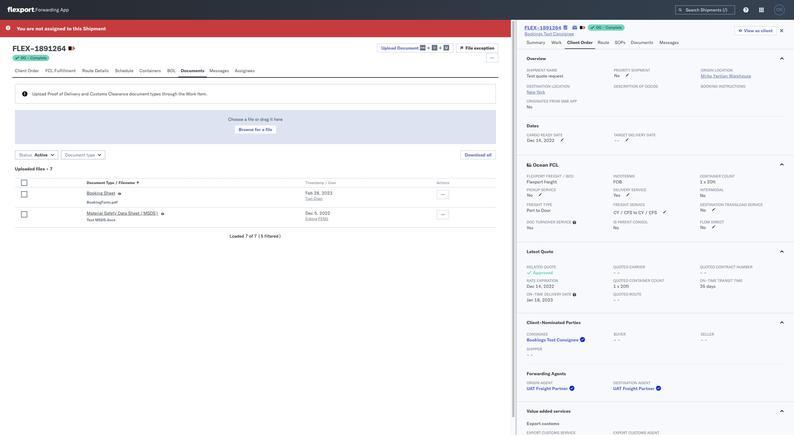 Task type: locate. For each thing, give the bounding box(es) containing it.
document inside upload document button
[[397, 45, 419, 51]]

messages button up "overview" button
[[657, 37, 683, 49]]

0 horizontal spatial order
[[28, 68, 39, 74]]

not
[[35, 25, 43, 32]]

1 up "quoted route - -"
[[614, 284, 616, 290]]

14, down rate
[[536, 284, 543, 290]]

2 horizontal spatial to
[[634, 210, 638, 216]]

export customs
[[527, 421, 560, 427]]

documents button right bol
[[178, 65, 207, 77]]

no inside intermodal no
[[700, 193, 706, 199]]

quoted left contract
[[700, 265, 715, 270]]

1 horizontal spatial cfs
[[649, 210, 657, 216]]

client down flex
[[15, 68, 27, 74]]

os button
[[773, 3, 787, 17]]

2022 inside dec 5, 2022 erdong feng
[[320, 211, 330, 216]]

2 vertical spatial of
[[249, 234, 253, 239]]

uat freight partner link down the origin agent
[[527, 386, 576, 392]]

freight up port
[[527, 203, 543, 207]]

documents button
[[629, 37, 657, 49], [178, 65, 207, 77]]

/
[[563, 174, 565, 179], [115, 181, 118, 185], [325, 181, 327, 185], [621, 210, 623, 216], [645, 210, 648, 216]]

actions
[[437, 181, 450, 185]]

document for document type
[[65, 152, 85, 158]]

1 horizontal spatial time
[[708, 279, 717, 283]]

dec 5, 2022 erdong feng
[[306, 211, 330, 221]]

0 horizontal spatial client order
[[15, 68, 39, 74]]

sheet right data
[[128, 211, 140, 216]]

client-nominated parties
[[527, 320, 581, 326]]

fcl fulfillment
[[45, 68, 76, 74]]

partner for destination agent
[[639, 386, 655, 392]]

shipment down overview
[[527, 68, 546, 73]]

destination agent
[[614, 381, 651, 386]]

date for --
[[647, 133, 656, 137]]

delivery up jan 18, 2023
[[544, 292, 562, 297]]

cy down service
[[639, 210, 644, 216]]

yes down fob
[[614, 193, 621, 198]]

quoted left carrier
[[614, 265, 629, 270]]

flexport
[[527, 174, 545, 179], [527, 179, 543, 185]]

1 vertical spatial dec
[[306, 211, 313, 216]]

7 for ∙
[[50, 166, 53, 172]]

1 uat from the left
[[527, 386, 535, 392]]

as
[[755, 28, 760, 34]]

2023 for jan 18, 2023
[[542, 298, 553, 303]]

document for document type / filename
[[87, 181, 105, 185]]

uat freight partner link down destination agent
[[614, 386, 663, 392]]

freight
[[546, 174, 562, 179], [544, 179, 557, 185]]

latest
[[527, 249, 540, 255]]

quoted down quoted carrier - -
[[614, 279, 629, 283]]

type for freight type port to door
[[543, 203, 552, 207]]

consignee down 'parties'
[[557, 338, 579, 343]]

document inside the document type / filename button
[[87, 181, 105, 185]]

freight up "pickup service"
[[544, 179, 557, 185]]

a inside the browse for a file button
[[262, 127, 265, 133]]

shipment right this
[[83, 25, 106, 32]]

assigned
[[45, 25, 66, 32]]

20ft inside quoted container count 1 x 20ft
[[621, 284, 629, 290]]

complete down flex - 1891264
[[30, 56, 47, 60]]

messages left assignees
[[210, 68, 229, 74]]

dg - complete up "route" button at right top
[[596, 25, 622, 30]]

uat freight partner down destination agent
[[614, 386, 655, 392]]

on- up jan
[[527, 292, 535, 297]]

time for on-time delivery date
[[535, 292, 544, 297]]

to right port
[[536, 208, 540, 213]]

dg down flex
[[21, 56, 26, 60]]

1 horizontal spatial dg
[[596, 25, 602, 30]]

1 vertical spatial sheet
[[128, 211, 140, 216]]

2022 down the expiration
[[544, 284, 554, 290]]

1 vertical spatial a
[[262, 127, 265, 133]]

data
[[118, 211, 127, 216]]

shipment
[[83, 25, 106, 32], [527, 68, 546, 73]]

1 vertical spatial of
[[59, 91, 63, 97]]

quoted route - -
[[614, 292, 642, 303]]

uat for origin
[[527, 386, 535, 392]]

quoted inside "quoted route - -"
[[614, 292, 629, 297]]

fcl
[[45, 68, 53, 74], [550, 162, 559, 168]]

to inside freight type port to door
[[536, 208, 540, 213]]

client-nominated parties button
[[517, 314, 794, 332]]

7
[[50, 166, 53, 172], [245, 234, 248, 239], [254, 234, 257, 239]]

2 partner from the left
[[639, 386, 655, 392]]

date up 'parties'
[[563, 292, 572, 297]]

new
[[527, 89, 536, 95]]

5,
[[314, 211, 318, 216]]

7 right the ∙
[[50, 166, 53, 172]]

0 vertical spatial count
[[722, 174, 735, 179]]

origin
[[701, 68, 714, 73], [527, 381, 540, 386]]

1 horizontal spatial app
[[570, 99, 577, 104]]

of right proof
[[59, 91, 63, 97]]

no up 'flow'
[[701, 208, 706, 213]]

flexport down the 'ocean'
[[527, 174, 545, 179]]

0 vertical spatial 2022
[[544, 138, 555, 143]]

20ft
[[707, 179, 716, 185], [621, 284, 629, 290]]

1 horizontal spatial route
[[598, 40, 610, 45]]

bookings up the shipper
[[527, 338, 546, 343]]

documents
[[631, 40, 654, 45], [181, 68, 205, 74]]

overview
[[527, 56, 546, 61]]

location inside destination location new york
[[552, 84, 570, 89]]

None checkbox
[[21, 191, 27, 198]]

1 vertical spatial location
[[552, 84, 570, 89]]

forwarding for forwarding app
[[35, 7, 59, 13]]

2 vertical spatial document
[[87, 181, 105, 185]]

tian
[[306, 196, 313, 201]]

0 vertical spatial dg
[[596, 25, 602, 30]]

agents
[[552, 371, 566, 377]]

flow
[[700, 220, 710, 225]]

1 horizontal spatial client order
[[567, 40, 593, 45]]

0 vertical spatial client order button
[[565, 37, 596, 49]]

shipment inside shipment name test quote request
[[527, 68, 546, 73]]

1 horizontal spatial client order button
[[565, 37, 596, 49]]

files
[[36, 166, 45, 172]]

proof
[[48, 91, 58, 97]]

documents up "overview" button
[[631, 40, 654, 45]]

origin up mirko
[[701, 68, 714, 73]]

origin down forwarding agents
[[527, 381, 540, 386]]

quoted left the route
[[614, 292, 629, 297]]

shipper - -
[[527, 347, 542, 358]]

2023
[[322, 191, 333, 196], [542, 298, 553, 303]]

0 horizontal spatial work
[[186, 91, 196, 97]]

0 vertical spatial destination
[[527, 84, 551, 89]]

0 horizontal spatial to
[[67, 25, 72, 32]]

uat freight partner for origin
[[527, 386, 568, 392]]

order down flex - 1891264
[[28, 68, 39, 74]]

time for on-time transit time 35 days
[[708, 279, 717, 283]]

0 horizontal spatial yes
[[527, 225, 534, 231]]

0 vertical spatial documents
[[631, 40, 654, 45]]

origin inside origin location mirko yantian warehouse
[[701, 68, 714, 73]]

forwarding
[[35, 7, 59, 13], [527, 371, 551, 377]]

fcl inside "button"
[[45, 68, 53, 74]]

dates
[[527, 123, 539, 129]]

dec up erdong
[[306, 211, 313, 216]]

0 vertical spatial messages
[[660, 40, 679, 45]]

fcl right the 'ocean'
[[550, 162, 559, 168]]

0 horizontal spatial messages button
[[207, 65, 232, 77]]

upload for upload document
[[381, 45, 396, 51]]

0 vertical spatial client order
[[567, 40, 593, 45]]

on- up 35
[[700, 279, 708, 283]]

to down service
[[634, 210, 638, 216]]

1 vertical spatial 2022
[[320, 211, 330, 216]]

partner down agents
[[552, 386, 568, 392]]

on-
[[700, 279, 708, 283], [527, 292, 535, 297]]

on- inside "on-time transit time 35 days"
[[700, 279, 708, 283]]

quote
[[541, 249, 554, 255]]

of
[[639, 84, 644, 89], [59, 91, 63, 97], [249, 234, 253, 239]]

0 vertical spatial app
[[60, 7, 69, 13]]

agent for destination agent
[[639, 381, 651, 386]]

2023 inside feb 28, 2023 tian chen
[[322, 191, 333, 196]]

0 vertical spatial upload
[[381, 45, 396, 51]]

0 horizontal spatial documents
[[181, 68, 205, 74]]

x inside quoted container count 1 x 20ft
[[617, 284, 620, 290]]

1891264 up the work button
[[540, 25, 562, 31]]

1 horizontal spatial yes
[[614, 193, 621, 198]]

freight
[[527, 203, 543, 207], [614, 203, 629, 207], [536, 386, 551, 392], [623, 386, 638, 392]]

freight inside freight type port to door
[[527, 203, 543, 207]]

type for document type
[[86, 152, 95, 158]]

14, down cargo ready date
[[536, 138, 543, 143]]

quoted inside the quoted contract number - - rate expiration dec 14, 2022
[[700, 265, 715, 270]]

work inside button
[[552, 40, 562, 45]]

1 inside quoted container count 1 x 20ft
[[614, 284, 616, 290]]

2 uat from the left
[[614, 386, 622, 392]]

contract
[[716, 265, 736, 270]]

cy up is
[[614, 210, 619, 216]]

location down request
[[552, 84, 570, 89]]

documents button up "overview" button
[[629, 37, 657, 49]]

0 vertical spatial 20ft
[[707, 179, 716, 185]]

date right ready at the top of the page
[[554, 133, 563, 137]]

view
[[744, 28, 754, 34]]

service right turnover
[[557, 220, 572, 225]]

quoted inside quoted carrier - -
[[614, 265, 629, 270]]

type inside freight type port to door
[[543, 203, 552, 207]]

agent up value added services button
[[639, 381, 651, 386]]

7 left (5 on the bottom
[[254, 234, 257, 239]]

destination for new
[[527, 84, 551, 89]]

1 vertical spatial client
[[15, 68, 27, 74]]

download
[[465, 152, 486, 158]]

0 vertical spatial flexport
[[527, 174, 545, 179]]

flexport. image
[[7, 7, 35, 13]]

None checkbox
[[21, 180, 27, 186], [21, 212, 27, 218], [21, 180, 27, 186], [21, 212, 27, 218]]

0 horizontal spatial client
[[15, 68, 27, 74]]

1 vertical spatial documents button
[[178, 65, 207, 77]]

bookings test consignee link down client-nominated parties
[[527, 337, 587, 344]]

1 horizontal spatial dg - complete
[[596, 25, 622, 30]]

direct
[[711, 220, 724, 225]]

agent for origin agent
[[541, 381, 553, 386]]

2023 down "on-time delivery date"
[[542, 298, 553, 303]]

delivery service
[[614, 188, 647, 192]]

0 vertical spatial quote
[[536, 73, 548, 79]]

messages button left assignees
[[207, 65, 232, 77]]

uat freight partner for destination
[[614, 386, 655, 392]]

types
[[150, 91, 161, 97]]

2 cy from the left
[[639, 210, 644, 216]]

client
[[567, 40, 580, 45], [15, 68, 27, 74]]

2 vertical spatial 2022
[[544, 284, 554, 290]]

1 horizontal spatial documents button
[[629, 37, 657, 49]]

originates from smb app no
[[527, 99, 577, 110]]

1 horizontal spatial on-
[[700, 279, 708, 283]]

forwarding up the origin agent
[[527, 371, 551, 377]]

agent down forwarding agents
[[541, 381, 553, 386]]

fcl inside button
[[550, 162, 559, 168]]

0 horizontal spatial forwarding
[[35, 7, 59, 13]]

1
[[700, 179, 703, 185], [614, 284, 616, 290]]

no inside is parent consol no
[[614, 225, 619, 231]]

route details button
[[80, 65, 113, 77]]

upload for upload proof of delivery and customs clearance document types through the work item.
[[32, 91, 46, 97]]

1 horizontal spatial work
[[552, 40, 562, 45]]

/ inside flexport freight / bco flexport freight
[[563, 174, 565, 179]]

1 vertical spatial client order button
[[12, 65, 43, 77]]

services
[[554, 409, 571, 415]]

no down priority
[[614, 73, 620, 79]]

1 vertical spatial 1891264
[[35, 44, 66, 53]]

0 vertical spatial 2023
[[322, 191, 333, 196]]

messages up "overview" button
[[660, 40, 679, 45]]

complete
[[606, 25, 622, 30], [30, 56, 47, 60]]

0 vertical spatial order
[[581, 40, 593, 45]]

test inside shipment name test quote request
[[527, 73, 535, 79]]

20ft down container
[[707, 179, 716, 185]]

0 horizontal spatial destination
[[527, 84, 551, 89]]

time right transit
[[734, 279, 743, 283]]

delivery
[[629, 133, 646, 137], [544, 292, 562, 297]]

quoted for quoted carrier - -
[[614, 265, 629, 270]]

0 horizontal spatial 1
[[614, 284, 616, 290]]

timestamp
[[306, 181, 324, 185]]

order left "route" button at right top
[[581, 40, 593, 45]]

1 horizontal spatial sheet
[[128, 211, 140, 216]]

consignee up the work button
[[553, 31, 574, 37]]

test
[[544, 31, 552, 37], [527, 73, 535, 79], [87, 218, 94, 222], [547, 338, 556, 343]]

destination inside destination location new york
[[527, 84, 551, 89]]

document type / filename
[[87, 181, 135, 185]]

destination
[[527, 84, 551, 89], [700, 203, 724, 207], [614, 381, 638, 386]]

work right summary button
[[552, 40, 562, 45]]

0 horizontal spatial sheet
[[104, 191, 115, 196]]

7 for of
[[254, 234, 257, 239]]

uat freight partner down the origin agent
[[527, 386, 568, 392]]

1 vertical spatial fcl
[[550, 162, 559, 168]]

1 uat freight partner link from the left
[[527, 386, 576, 392]]

document inside the document type button
[[65, 152, 85, 158]]

1 horizontal spatial partner
[[639, 386, 655, 392]]

port
[[527, 208, 535, 213]]

of left (5 on the bottom
[[249, 234, 253, 239]]

uat down destination agent
[[614, 386, 622, 392]]

2 uat freight partner link from the left
[[614, 386, 663, 392]]

sheet down the type
[[104, 191, 115, 196]]

/ left user
[[325, 181, 327, 185]]

service right transload
[[748, 203, 763, 207]]

transit
[[718, 279, 733, 283]]

booking sheet
[[87, 191, 115, 196]]

quoted inside quoted container count 1 x 20ft
[[614, 279, 629, 283]]

0 horizontal spatial upload
[[32, 91, 46, 97]]

20ft inside container count 1 x 20ft
[[707, 179, 716, 185]]

filename
[[119, 181, 135, 185]]

0 horizontal spatial 20ft
[[621, 284, 629, 290]]

1 horizontal spatial client
[[567, 40, 580, 45]]

client-
[[527, 320, 542, 326]]

1 agent from the left
[[541, 381, 553, 386]]

freight down ocean fcl
[[546, 174, 562, 179]]

nominated
[[542, 320, 565, 326]]

route for route
[[598, 40, 610, 45]]

2 horizontal spatial document
[[397, 45, 419, 51]]

service up service
[[632, 188, 647, 192]]

messages button
[[657, 37, 683, 49], [207, 65, 232, 77]]

2 uat freight partner from the left
[[614, 386, 655, 392]]

x down container
[[704, 179, 706, 185]]

client order right the work button
[[567, 40, 593, 45]]

2022
[[544, 138, 555, 143], [320, 211, 330, 216], [544, 284, 554, 290]]

forwarding for forwarding agents
[[527, 371, 551, 377]]

delivery down fob
[[614, 188, 631, 192]]

msds.docx
[[95, 218, 116, 222]]

0 vertical spatial x
[[704, 179, 706, 185]]

1 partner from the left
[[552, 386, 568, 392]]

summary
[[527, 40, 545, 45]]

0 horizontal spatial origin
[[527, 381, 540, 386]]

destination transload service
[[700, 203, 763, 207]]

2 horizontal spatial time
[[734, 279, 743, 283]]

2 agent from the left
[[639, 381, 651, 386]]

dg up "route" button at right top
[[596, 25, 602, 30]]

0 horizontal spatial documents button
[[178, 65, 207, 77]]

1 vertical spatial 1
[[614, 284, 616, 290]]

bookings test consignee down flex-1891264 link
[[525, 31, 574, 37]]

doc turnover service
[[527, 220, 572, 225]]

no inside originates from smb app no
[[527, 104, 533, 110]]

1 horizontal spatial 2023
[[542, 298, 553, 303]]

0 vertical spatial origin
[[701, 68, 714, 73]]

0 horizontal spatial uat freight partner link
[[527, 386, 576, 392]]

1 horizontal spatial count
[[722, 174, 735, 179]]

0 vertical spatial yes
[[614, 193, 621, 198]]

and
[[81, 91, 89, 97]]

uat down the origin agent
[[527, 386, 535, 392]]

2022 for dec 14, 2022
[[544, 138, 555, 143]]

bookings test consignee down nominated
[[527, 338, 579, 343]]

route left details at the top of the page
[[82, 68, 94, 74]]

2023 for feb 28, 2023 tian chen
[[322, 191, 333, 196]]

1 vertical spatial 14,
[[536, 284, 543, 290]]

client order button
[[565, 37, 596, 49], [12, 65, 43, 77]]

documents right bol button
[[181, 68, 205, 74]]

no down is
[[614, 225, 619, 231]]

flexport up the pickup
[[527, 179, 543, 185]]

type inside button
[[86, 152, 95, 158]]

1 uat freight partner from the left
[[527, 386, 568, 392]]

this
[[73, 25, 82, 32]]

1 vertical spatial count
[[652, 279, 664, 283]]

0 vertical spatial a
[[244, 117, 247, 122]]

2 horizontal spatial 7
[[254, 234, 257, 239]]

intermodal
[[700, 188, 724, 192]]

file left or
[[248, 117, 254, 122]]

value
[[527, 409, 539, 415]]

upload inside button
[[381, 45, 396, 51]]

dec down cargo on the top right of page
[[527, 138, 535, 143]]

1 vertical spatial bookings test consignee link
[[527, 337, 587, 344]]

on- for on-time delivery date
[[527, 292, 535, 297]]

1 horizontal spatial uat freight partner link
[[614, 386, 663, 392]]

1 vertical spatial document
[[65, 152, 85, 158]]

1 horizontal spatial uat freight partner
[[614, 386, 655, 392]]

from
[[550, 99, 560, 104]]

client order for client order button to the top
[[567, 40, 593, 45]]

1 vertical spatial work
[[186, 91, 196, 97]]

0 vertical spatial delivery
[[629, 133, 646, 137]]

through
[[162, 91, 177, 97]]

work right the
[[186, 91, 196, 97]]

1 horizontal spatial a
[[262, 127, 265, 133]]

location for yantian
[[715, 68, 733, 73]]

0 vertical spatial work
[[552, 40, 562, 45]]

safety
[[104, 211, 117, 216]]

uploaded
[[15, 166, 35, 172]]

count right 'container'
[[652, 279, 664, 283]]

dec for dec 5, 2022 erdong feng
[[306, 211, 313, 216]]

client order down flex
[[15, 68, 39, 74]]

dg - complete down flex - 1891264
[[21, 56, 47, 60]]

--
[[614, 138, 620, 143]]

0 vertical spatial shipment
[[83, 25, 106, 32]]

1 cy from the left
[[614, 210, 619, 216]]

28,
[[314, 191, 321, 196]]

date up ocean fcl button
[[647, 133, 656, 137]]

booking instructions
[[701, 84, 746, 89]]

location inside origin location mirko yantian warehouse
[[715, 68, 733, 73]]

bookings down flex-
[[525, 31, 543, 37]]

location
[[715, 68, 733, 73], [552, 84, 570, 89]]

dec inside dec 5, 2022 erdong feng
[[306, 211, 313, 216]]

service down flexport freight / bco flexport freight
[[541, 188, 556, 192]]

fcl left fulfillment
[[45, 68, 53, 74]]



Task type: vqa. For each thing, say whether or not it's contained in the screenshot.
Messages to the top
yes



Task type: describe. For each thing, give the bounding box(es) containing it.
date for dec 14, 2022
[[554, 133, 563, 137]]

0 horizontal spatial 1891264
[[35, 44, 66, 53]]

browse
[[239, 127, 254, 133]]

file exception
[[466, 45, 495, 51]]

description of goods
[[614, 84, 658, 89]]

Search Shipments (/) text field
[[676, 5, 735, 15]]

to for cy / cfs to cy / cfs
[[634, 210, 638, 216]]

0 vertical spatial of
[[639, 84, 644, 89]]

on- for on-time transit time 35 days
[[700, 279, 708, 283]]

0 vertical spatial file
[[248, 117, 254, 122]]

os
[[777, 7, 783, 12]]

dec 14, 2022
[[527, 138, 555, 143]]

you
[[17, 25, 25, 32]]

customs
[[90, 91, 107, 97]]

parties
[[566, 320, 581, 326]]

fulfillment
[[54, 68, 76, 74]]

1 vertical spatial dg - complete
[[21, 56, 47, 60]]

uat for destination
[[614, 386, 622, 392]]

test down nominated
[[547, 338, 556, 343]]

1 vertical spatial complete
[[30, 56, 47, 60]]

test down material
[[87, 218, 94, 222]]

1 vertical spatial delivery
[[544, 292, 562, 297]]

schedule button
[[113, 65, 137, 77]]

2022 for dec 5, 2022 erdong feng
[[320, 211, 330, 216]]

uat freight partner link for destination
[[614, 386, 663, 392]]

1 vertical spatial messages button
[[207, 65, 232, 77]]

0 vertical spatial sheet
[[104, 191, 115, 196]]

summary button
[[524, 37, 549, 49]]

shipper
[[527, 347, 542, 352]]

1 vertical spatial quote
[[544, 265, 556, 270]]

bol button
[[165, 65, 178, 77]]

0 vertical spatial 14,
[[536, 138, 543, 143]]

approved
[[533, 270, 553, 276]]

it
[[270, 117, 273, 122]]

2022 inside the quoted contract number - - rate expiration dec 14, 2022
[[544, 284, 554, 290]]

buyer - -
[[614, 332, 626, 343]]

0 vertical spatial dg - complete
[[596, 25, 622, 30]]

download all button
[[461, 151, 496, 160]]

0 horizontal spatial shipment
[[83, 25, 106, 32]]

of for loaded 7 of 7 (5 filtered)
[[249, 234, 253, 239]]

quoted carrier - -
[[614, 265, 645, 276]]

booking
[[87, 191, 103, 196]]

0 vertical spatial freight
[[546, 174, 562, 179]]

35
[[700, 284, 706, 290]]

1 vertical spatial yes
[[527, 225, 534, 231]]

overview button
[[517, 49, 794, 68]]

quote inside shipment name test quote request
[[536, 73, 548, 79]]

1 vertical spatial freight
[[544, 179, 557, 185]]

loaded 7 of 7 (5 filtered)
[[230, 234, 281, 239]]

freight down destination agent
[[623, 386, 638, 392]]

instructions
[[719, 84, 746, 89]]

feb
[[306, 191, 313, 196]]

containers
[[139, 68, 161, 74]]

1 vertical spatial dg
[[21, 56, 26, 60]]

user
[[328, 181, 336, 185]]

order for client order button to the top
[[581, 40, 593, 45]]

location for york
[[552, 84, 570, 89]]

0 vertical spatial documents button
[[629, 37, 657, 49]]

timestamp / user button
[[304, 179, 424, 186]]

0 horizontal spatial delivery
[[64, 91, 80, 97]]

quoted for quoted container count 1 x 20ft
[[614, 279, 629, 283]]

mirko
[[701, 73, 712, 79]]

ready
[[541, 133, 553, 137]]

1 horizontal spatial delivery
[[629, 133, 646, 137]]

chen
[[314, 196, 323, 201]]

flex
[[12, 44, 30, 53]]

1 vertical spatial bookings
[[527, 338, 546, 343]]

no down 'flow'
[[701, 225, 706, 231]]

1 horizontal spatial documents
[[631, 40, 654, 45]]

you are not assigned to this shipment
[[17, 25, 106, 32]]

export
[[527, 421, 541, 427]]

feng
[[318, 217, 328, 221]]

york
[[537, 89, 545, 95]]

browse for a file button
[[234, 125, 277, 134]]

document
[[129, 91, 149, 97]]

target delivery date
[[614, 133, 656, 137]]

0 vertical spatial bookings
[[525, 31, 543, 37]]

of for upload proof of delivery and customs clearance document types through the work item.
[[59, 91, 63, 97]]

to for freight type port to door
[[536, 208, 540, 213]]

status active
[[19, 152, 48, 158]]

origin for origin agent
[[527, 381, 540, 386]]

/ up parent
[[621, 210, 623, 216]]

description
[[614, 84, 638, 89]]

latest quote
[[527, 249, 554, 255]]

browse for a file
[[239, 127, 272, 133]]

flex - 1891264
[[12, 44, 66, 53]]

/ right the type
[[115, 181, 118, 185]]

assignees
[[235, 68, 255, 74]]

value added services button
[[517, 402, 794, 421]]

name
[[547, 68, 558, 73]]

material safety data sheet (msds)
[[87, 211, 158, 216]]

quoted container count 1 x 20ft
[[614, 279, 664, 290]]

order for client order button to the bottom
[[28, 68, 39, 74]]

dec inside the quoted contract number - - rate expiration dec 14, 2022
[[527, 284, 535, 290]]

intermodal no
[[700, 188, 724, 199]]

count inside quoted container count 1 x 20ft
[[652, 279, 664, 283]]

0 vertical spatial bookings test consignee
[[525, 31, 574, 37]]

2 cfs from the left
[[649, 210, 657, 216]]

clearance
[[108, 91, 128, 97]]

uploaded files ∙ 7
[[15, 166, 53, 172]]

added
[[540, 409, 553, 415]]

1 vertical spatial delivery
[[614, 188, 631, 192]]

partner for origin agent
[[552, 386, 568, 392]]

x inside container count 1 x 20ft
[[704, 179, 706, 185]]

ocean fcl
[[533, 162, 559, 168]]

client order for client order button to the bottom
[[15, 68, 39, 74]]

forwarding agents
[[527, 371, 566, 377]]

flex-1891264 link
[[525, 25, 562, 31]]

1 horizontal spatial 7
[[245, 234, 248, 239]]

1 cfs from the left
[[624, 210, 633, 216]]

sops
[[615, 40, 626, 45]]

customs
[[542, 421, 560, 427]]

2 vertical spatial destination
[[614, 381, 638, 386]]

incoterms fob
[[614, 174, 635, 185]]

related quote
[[527, 265, 556, 270]]

details
[[95, 68, 109, 74]]

material
[[87, 211, 103, 216]]

days
[[707, 284, 716, 290]]

test msds.docx
[[87, 218, 116, 222]]

quoted for quoted contract number - - rate expiration dec 14, 2022
[[700, 265, 715, 270]]

2 flexport from the top
[[527, 179, 543, 185]]

freight down the origin agent
[[536, 386, 551, 392]]

rate
[[527, 279, 536, 283]]

no down the pickup
[[527, 193, 533, 198]]

transload
[[725, 203, 747, 207]]

origin for origin location mirko yantian warehouse
[[701, 68, 714, 73]]

14, inside the quoted contract number - - rate expiration dec 14, 2022
[[536, 284, 543, 290]]

1 flexport from the top
[[527, 174, 545, 179]]

0 horizontal spatial messages
[[210, 68, 229, 74]]

value added services
[[527, 409, 571, 415]]

warehouse
[[729, 73, 751, 79]]

destination for service
[[700, 203, 724, 207]]

file inside button
[[266, 127, 272, 133]]

expiration
[[537, 279, 558, 283]]

upload proof of delivery and customs clearance document types through the work item.
[[32, 91, 208, 97]]

1 vertical spatial bookings test consignee
[[527, 338, 579, 343]]

is
[[614, 220, 617, 225]]

ocean fcl button
[[517, 155, 794, 174]]

sops button
[[613, 37, 629, 49]]

freight up cy / cfs to cy / cfs
[[614, 203, 629, 207]]

count inside container count 1 x 20ft
[[722, 174, 735, 179]]

view as client
[[744, 28, 773, 34]]

0 vertical spatial complete
[[606, 25, 622, 30]]

cy / cfs to cy / cfs
[[614, 210, 657, 216]]

0 vertical spatial client
[[567, 40, 580, 45]]

containers button
[[137, 65, 165, 77]]

app inside originates from smb app no
[[570, 99, 577, 104]]

0 horizontal spatial app
[[60, 7, 69, 13]]

booking sheet link
[[87, 190, 115, 198]]

route
[[630, 292, 642, 297]]

consol
[[633, 220, 648, 225]]

work button
[[549, 37, 565, 49]]

smb
[[561, 99, 569, 104]]

0 vertical spatial 1891264
[[540, 25, 562, 31]]

/ up consol
[[645, 210, 648, 216]]

(msds)
[[141, 211, 158, 216]]

seller
[[701, 332, 714, 337]]

0 vertical spatial bookings test consignee link
[[525, 31, 574, 37]]

2 vertical spatial consignee
[[557, 338, 579, 343]]

0 vertical spatial messages button
[[657, 37, 683, 49]]

container
[[700, 174, 721, 179]]

container count 1 x 20ft
[[700, 174, 735, 185]]

test down flex-1891264 link
[[544, 31, 552, 37]]

all
[[487, 152, 492, 158]]

bco
[[566, 174, 574, 179]]

dec for dec 14, 2022
[[527, 138, 535, 143]]

route for route details
[[82, 68, 94, 74]]

0 horizontal spatial a
[[244, 117, 247, 122]]

1 vertical spatial consignee
[[527, 332, 548, 337]]

(5
[[258, 234, 263, 239]]

quoted for quoted route - -
[[614, 292, 629, 297]]

uat freight partner link for origin
[[527, 386, 576, 392]]

1 inside container count 1 x 20ft
[[700, 179, 703, 185]]

on-time delivery date
[[527, 292, 572, 297]]

latest quote button
[[517, 243, 794, 261]]

0 vertical spatial consignee
[[553, 31, 574, 37]]



